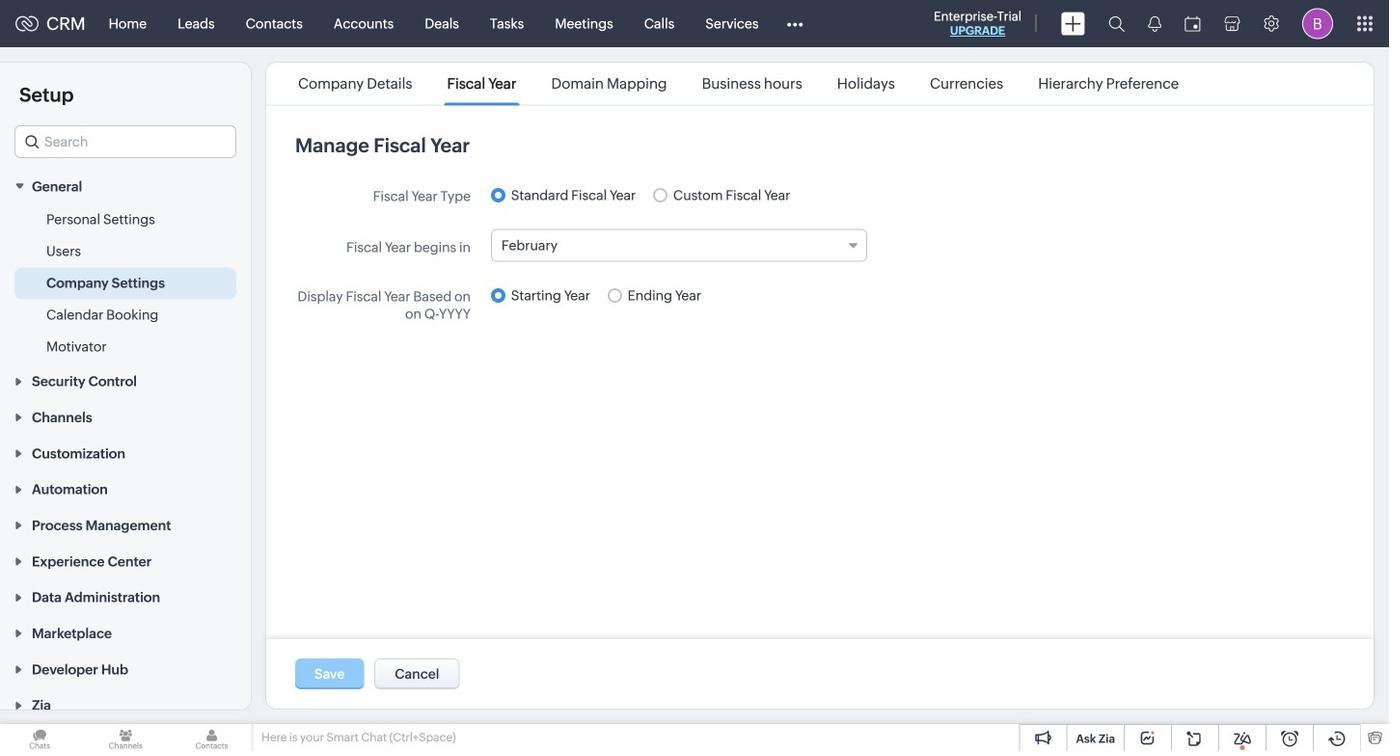 Task type: locate. For each thing, give the bounding box(es) containing it.
None field
[[14, 125, 236, 158]]

logo image
[[15, 16, 39, 31]]

chats image
[[0, 725, 79, 752]]

list
[[281, 63, 1197, 105]]

profile image
[[1303, 8, 1334, 39]]

contacts image
[[172, 725, 251, 752]]

signals image
[[1148, 15, 1162, 32]]

signals element
[[1137, 0, 1174, 47]]

calendar image
[[1185, 16, 1202, 31]]

Search text field
[[15, 126, 235, 157]]

region
[[0, 204, 251, 363]]

create menu image
[[1062, 12, 1086, 35]]



Task type: describe. For each thing, give the bounding box(es) containing it.
search image
[[1109, 15, 1125, 32]]

profile element
[[1291, 0, 1345, 47]]

create menu element
[[1050, 0, 1097, 47]]

search element
[[1097, 0, 1137, 47]]

channels image
[[86, 725, 165, 752]]

Other Modules field
[[774, 8, 816, 39]]



Task type: vqa. For each thing, say whether or not it's contained in the screenshot.
Create Menu icon
yes



